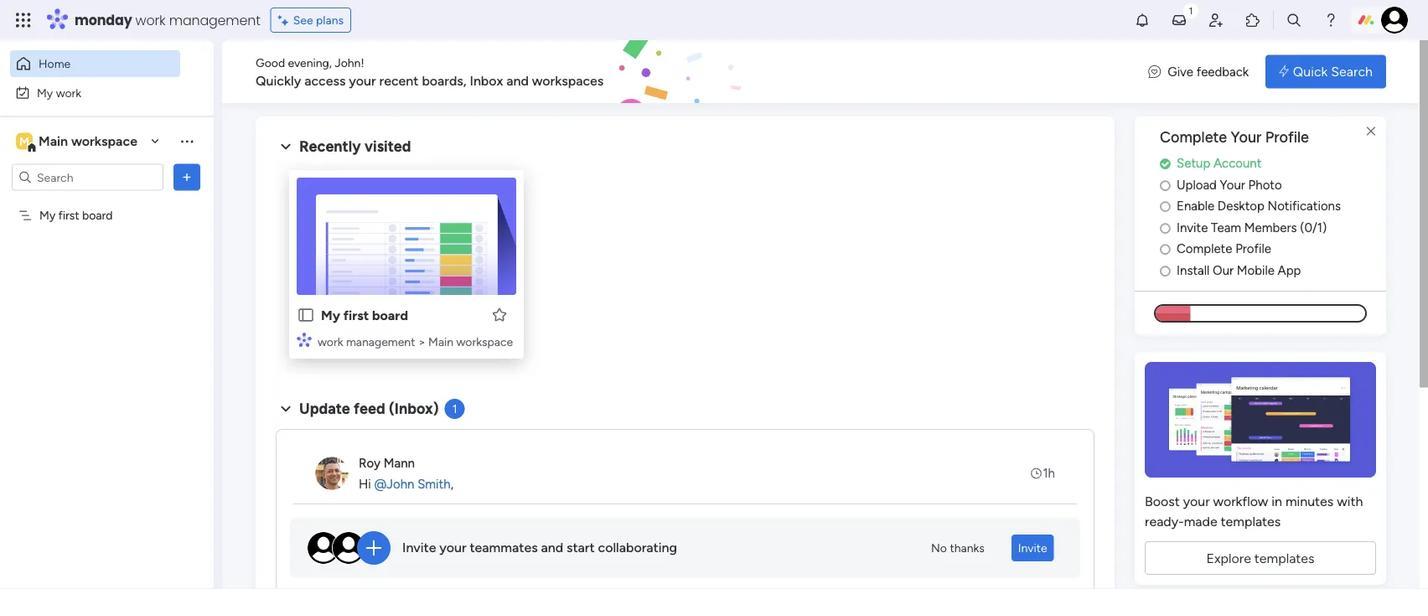 Task type: describe. For each thing, give the bounding box(es) containing it.
v2 bolt switch image
[[1279, 62, 1289, 81]]

good evening, john! quickly access your recent boards, inbox and workspaces
[[256, 55, 604, 88]]

Search in workspace field
[[35, 168, 140, 187]]

ready-
[[1145, 513, 1184, 529]]

1
[[452, 402, 457, 416]]

explore
[[1207, 550, 1251, 566]]

upload your photo
[[1177, 177, 1282, 192]]

give feedback
[[1168, 64, 1249, 79]]

circle o image for install
[[1160, 264, 1171, 277]]

search
[[1331, 64, 1373, 80]]

main workspace
[[39, 133, 137, 149]]

workspaces
[[532, 73, 604, 88]]

our
[[1213, 263, 1234, 278]]

invite team members (0/1) link
[[1160, 218, 1386, 237]]

your inside the good evening, john! quickly access your recent boards, inbox and workspaces
[[349, 73, 376, 88]]

my first board inside list box
[[39, 208, 113, 223]]

setup account
[[1177, 156, 1262, 171]]

no thanks button
[[925, 535, 991, 562]]

quick search
[[1293, 64, 1373, 80]]

0 vertical spatial profile
[[1265, 128, 1309, 146]]

no thanks
[[931, 541, 985, 555]]

no
[[931, 541, 947, 555]]

main inside workspace selection element
[[39, 133, 68, 149]]

public board image
[[297, 306, 315, 324]]

1 image
[[1184, 1, 1199, 20]]

0 horizontal spatial workspace
[[71, 133, 137, 149]]

workspace image
[[16, 132, 33, 150]]

>
[[418, 334, 425, 349]]

1 vertical spatial and
[[541, 540, 563, 556]]

upload your photo link
[[1160, 175, 1386, 194]]

notifications image
[[1134, 12, 1151, 28]]

upload
[[1177, 177, 1217, 192]]

circle o image for complete
[[1160, 243, 1171, 255]]

templates inside button
[[1255, 550, 1315, 566]]

quickly
[[256, 73, 301, 88]]

invite team members (0/1)
[[1177, 220, 1327, 235]]

1 vertical spatial workspace
[[456, 334, 513, 349]]

install
[[1177, 263, 1210, 278]]

add to favorites image
[[491, 306, 508, 323]]

1 vertical spatial management
[[346, 334, 415, 349]]

update feed (inbox)
[[299, 400, 439, 418]]

explore templates button
[[1145, 541, 1376, 575]]

work for monday
[[135, 10, 166, 29]]

1 vertical spatial board
[[372, 307, 408, 323]]

board inside my first board list box
[[82, 208, 113, 223]]

search everything image
[[1286, 12, 1303, 28]]

your for profile
[[1231, 128, 1262, 146]]

my work
[[37, 85, 81, 100]]

your for boost your workflow in minutes with ready-made templates
[[1183, 493, 1210, 509]]

workflow
[[1213, 493, 1269, 509]]

(0/1)
[[1300, 220, 1327, 235]]

boost your workflow in minutes with ready-made templates
[[1145, 493, 1363, 529]]

desktop
[[1218, 198, 1265, 214]]

your for invite your teammates and start collaborating
[[439, 540, 467, 556]]

apps image
[[1245, 12, 1261, 28]]

collaborating
[[598, 540, 677, 556]]

thanks
[[950, 541, 985, 555]]

options image
[[179, 169, 195, 186]]

invite button
[[1012, 535, 1054, 562]]

invite members image
[[1208, 12, 1225, 28]]

help image
[[1323, 12, 1339, 28]]

in
[[1272, 493, 1282, 509]]

app
[[1278, 263, 1301, 278]]

recent
[[379, 73, 419, 88]]

explore templates
[[1207, 550, 1315, 566]]

select product image
[[15, 12, 32, 28]]

roy
[[359, 456, 381, 471]]

install our mobile app
[[1177, 263, 1301, 278]]

setup
[[1177, 156, 1211, 171]]

account
[[1214, 156, 1262, 171]]

see plans button
[[270, 8, 351, 33]]

circle o image for invite
[[1160, 222, 1171, 234]]

setup account link
[[1160, 154, 1386, 173]]

enable desktop notifications
[[1177, 198, 1341, 214]]

my first board list box
[[0, 198, 214, 456]]

work for my
[[56, 85, 81, 100]]

minutes
[[1286, 493, 1334, 509]]

circle o image for upload
[[1160, 179, 1171, 191]]



Task type: vqa. For each thing, say whether or not it's contained in the screenshot.
Embed everything Embed everything to your dashboard (PDFs, TypeForm, Google maps etc.)
no



Task type: locate. For each thing, give the bounding box(es) containing it.
1 vertical spatial complete
[[1177, 241, 1233, 256]]

1 vertical spatial your
[[1220, 177, 1245, 192]]

2 circle o image from the top
[[1160, 222, 1171, 234]]

first
[[58, 208, 79, 223], [343, 307, 369, 323]]

complete profile link
[[1160, 240, 1386, 258]]

first right public board image
[[343, 307, 369, 323]]

circle o image
[[1160, 179, 1171, 191], [1160, 264, 1171, 277]]

boost
[[1145, 493, 1180, 509]]

2 vertical spatial your
[[439, 540, 467, 556]]

0 vertical spatial management
[[169, 10, 260, 29]]

circle o image left the team
[[1160, 222, 1171, 234]]

1 horizontal spatial work
[[135, 10, 166, 29]]

quick search button
[[1266, 55, 1386, 88]]

main right workspace image
[[39, 133, 68, 149]]

0 horizontal spatial and
[[506, 73, 529, 88]]

complete profile
[[1177, 241, 1272, 256]]

check circle image
[[1160, 157, 1171, 170]]

see
[[293, 13, 313, 27]]

circle o image down check circle image
[[1160, 179, 1171, 191]]

with
[[1337, 493, 1363, 509]]

inbox image
[[1171, 12, 1188, 28]]

1 horizontal spatial my first board
[[321, 307, 408, 323]]

0 horizontal spatial your
[[349, 73, 376, 88]]

profile up setup account link
[[1265, 128, 1309, 146]]

invite for team
[[1177, 220, 1208, 235]]

roy mann image
[[315, 457, 349, 490]]

0 vertical spatial first
[[58, 208, 79, 223]]

dapulse x slim image
[[1361, 122, 1381, 142]]

my work button
[[10, 79, 180, 106]]

1 horizontal spatial board
[[372, 307, 408, 323]]

first inside list box
[[58, 208, 79, 223]]

0 horizontal spatial first
[[58, 208, 79, 223]]

1 vertical spatial templates
[[1255, 550, 1315, 566]]

complete up the install
[[1177, 241, 1233, 256]]

workspace options image
[[179, 133, 195, 149]]

circle o image inside complete profile link
[[1160, 243, 1171, 255]]

members
[[1245, 220, 1297, 235]]

templates inside boost your workflow in minutes with ready-made templates
[[1221, 513, 1281, 529]]

your up account
[[1231, 128, 1262, 146]]

2 vertical spatial my
[[321, 307, 340, 323]]

photo
[[1249, 177, 1282, 192]]

feed
[[354, 400, 385, 418]]

quick
[[1293, 64, 1328, 80]]

your down john!
[[349, 73, 376, 88]]

teammates
[[470, 540, 538, 556]]

board up work management > main workspace
[[372, 307, 408, 323]]

complete
[[1160, 128, 1227, 146], [1177, 241, 1233, 256]]

2 vertical spatial circle o image
[[1160, 243, 1171, 255]]

1 horizontal spatial management
[[346, 334, 415, 349]]

notifications
[[1268, 198, 1341, 214]]

v2 user feedback image
[[1149, 62, 1161, 81]]

complete your profile
[[1160, 128, 1309, 146]]

my inside my first board list box
[[39, 208, 55, 223]]

circle o image for enable
[[1160, 200, 1171, 213]]

roy mann
[[359, 456, 415, 471]]

your up the made
[[1183, 493, 1210, 509]]

work down home
[[56, 85, 81, 100]]

templates right explore
[[1255, 550, 1315, 566]]

3 circle o image from the top
[[1160, 243, 1171, 255]]

good
[[256, 55, 285, 70]]

john smith image
[[1381, 7, 1408, 34]]

templates
[[1221, 513, 1281, 529], [1255, 550, 1315, 566]]

your
[[349, 73, 376, 88], [1183, 493, 1210, 509], [439, 540, 467, 556]]

recently
[[299, 137, 361, 155]]

0 vertical spatial my first board
[[39, 208, 113, 223]]

circle o image left the complete profile on the right of the page
[[1160, 243, 1171, 255]]

and inside the good evening, john! quickly access your recent boards, inbox and workspaces
[[506, 73, 529, 88]]

update
[[299, 400, 350, 418]]

(inbox)
[[389, 400, 439, 418]]

work up 'update'
[[318, 334, 343, 349]]

1 horizontal spatial and
[[541, 540, 563, 556]]

profile
[[1265, 128, 1309, 146], [1236, 241, 1272, 256]]

install our mobile app link
[[1160, 261, 1386, 280]]

circle o image inside enable desktop notifications link
[[1160, 200, 1171, 213]]

see plans
[[293, 13, 344, 27]]

0 vertical spatial main
[[39, 133, 68, 149]]

circle o image inside upload your photo link
[[1160, 179, 1171, 191]]

1 horizontal spatial your
[[439, 540, 467, 556]]

circle o image inside install our mobile app link
[[1160, 264, 1171, 277]]

complete for complete your profile
[[1160, 128, 1227, 146]]

john!
[[335, 55, 364, 70]]

my first board
[[39, 208, 113, 223], [321, 307, 408, 323]]

0 vertical spatial your
[[1231, 128, 1262, 146]]

0 vertical spatial complete
[[1160, 128, 1227, 146]]

work management > main workspace
[[318, 334, 513, 349]]

1 horizontal spatial first
[[343, 307, 369, 323]]

invite inside button
[[1018, 541, 1047, 555]]

your
[[1231, 128, 1262, 146], [1220, 177, 1245, 192]]

home button
[[10, 50, 180, 77]]

0 vertical spatial my
[[37, 85, 53, 100]]

mobile
[[1237, 263, 1275, 278]]

workspace up 'search in workspace' field
[[71, 133, 137, 149]]

templates down workflow
[[1221, 513, 1281, 529]]

evening,
[[288, 55, 332, 70]]

1 vertical spatial circle o image
[[1160, 264, 1171, 277]]

board down 'search in workspace' field
[[82, 208, 113, 223]]

monday
[[75, 10, 132, 29]]

boards,
[[422, 73, 467, 88]]

management up good
[[169, 10, 260, 29]]

mann
[[384, 456, 415, 471]]

0 horizontal spatial invite
[[402, 540, 436, 556]]

enable desktop notifications link
[[1160, 197, 1386, 216]]

work
[[135, 10, 166, 29], [56, 85, 81, 100], [318, 334, 343, 349]]

main right >
[[428, 334, 454, 349]]

circle o image left the install
[[1160, 264, 1171, 277]]

0 vertical spatial circle o image
[[1160, 200, 1171, 213]]

0 vertical spatial circle o image
[[1160, 179, 1171, 191]]

feedback
[[1197, 64, 1249, 79]]

board
[[82, 208, 113, 223], [372, 307, 408, 323]]

2 horizontal spatial your
[[1183, 493, 1210, 509]]

1 horizontal spatial main
[[428, 334, 454, 349]]

1 vertical spatial main
[[428, 334, 454, 349]]

1 vertical spatial circle o image
[[1160, 222, 1171, 234]]

0 vertical spatial templates
[[1221, 513, 1281, 529]]

2 horizontal spatial invite
[[1177, 220, 1208, 235]]

0 horizontal spatial management
[[169, 10, 260, 29]]

workspace
[[71, 133, 137, 149], [456, 334, 513, 349]]

circle o image
[[1160, 200, 1171, 213], [1160, 222, 1171, 234], [1160, 243, 1171, 255]]

1 vertical spatial work
[[56, 85, 81, 100]]

and left "start"
[[541, 540, 563, 556]]

0 horizontal spatial work
[[56, 85, 81, 100]]

enable
[[1177, 198, 1215, 214]]

first down 'search in workspace' field
[[58, 208, 79, 223]]

monday work management
[[75, 10, 260, 29]]

close recently visited image
[[276, 137, 296, 157]]

made
[[1184, 513, 1218, 529]]

option
[[0, 200, 214, 204]]

1 vertical spatial my first board
[[321, 307, 408, 323]]

my down 'search in workspace' field
[[39, 208, 55, 223]]

1h
[[1043, 466, 1055, 481]]

give
[[1168, 64, 1194, 79]]

team
[[1211, 220, 1241, 235]]

complete for complete profile
[[1177, 241, 1233, 256]]

m
[[19, 134, 29, 148]]

main
[[39, 133, 68, 149], [428, 334, 454, 349]]

work inside my work button
[[56, 85, 81, 100]]

0 vertical spatial and
[[506, 73, 529, 88]]

recently visited
[[299, 137, 411, 155]]

my inside my work button
[[37, 85, 53, 100]]

your for photo
[[1220, 177, 1245, 192]]

1 vertical spatial my
[[39, 208, 55, 223]]

0 vertical spatial board
[[82, 208, 113, 223]]

my first board down 'search in workspace' field
[[39, 208, 113, 223]]

my right public board image
[[321, 307, 340, 323]]

home
[[39, 57, 71, 71]]

your down account
[[1220, 177, 1245, 192]]

1 horizontal spatial workspace
[[456, 334, 513, 349]]

1 circle o image from the top
[[1160, 200, 1171, 213]]

0 horizontal spatial my first board
[[39, 208, 113, 223]]

close update feed (inbox) image
[[276, 399, 296, 419]]

0 horizontal spatial board
[[82, 208, 113, 223]]

and right inbox
[[506, 73, 529, 88]]

your left teammates
[[439, 540, 467, 556]]

1 vertical spatial your
[[1183, 493, 1210, 509]]

2 vertical spatial work
[[318, 334, 343, 349]]

workspace selection element
[[16, 131, 140, 153]]

work right the monday
[[135, 10, 166, 29]]

plans
[[316, 13, 344, 27]]

your inside boost your workflow in minutes with ready-made templates
[[1183, 493, 1210, 509]]

profile down invite team members (0/1)
[[1236, 241, 1272, 256]]

management
[[169, 10, 260, 29], [346, 334, 415, 349]]

profile inside complete profile link
[[1236, 241, 1272, 256]]

complete up setup
[[1160, 128, 1227, 146]]

management left >
[[346, 334, 415, 349]]

invite your teammates and start collaborating
[[402, 540, 677, 556]]

my first board up work management > main workspace
[[321, 307, 408, 323]]

and
[[506, 73, 529, 88], [541, 540, 563, 556]]

complete inside complete profile link
[[1177, 241, 1233, 256]]

1 circle o image from the top
[[1160, 179, 1171, 191]]

circle o image inside invite team members (0/1) link
[[1160, 222, 1171, 234]]

templates image image
[[1150, 362, 1371, 478]]

invite for your
[[402, 540, 436, 556]]

circle o image left "enable"
[[1160, 200, 1171, 213]]

0 horizontal spatial main
[[39, 133, 68, 149]]

my down home
[[37, 85, 53, 100]]

access
[[304, 73, 346, 88]]

my
[[37, 85, 53, 100], [39, 208, 55, 223], [321, 307, 340, 323]]

2 horizontal spatial work
[[318, 334, 343, 349]]

0 vertical spatial your
[[349, 73, 376, 88]]

1 vertical spatial first
[[343, 307, 369, 323]]

0 vertical spatial work
[[135, 10, 166, 29]]

inbox
[[470, 73, 503, 88]]

visited
[[365, 137, 411, 155]]

1 horizontal spatial invite
[[1018, 541, 1047, 555]]

1 vertical spatial profile
[[1236, 241, 1272, 256]]

2 circle o image from the top
[[1160, 264, 1171, 277]]

workspace down add to favorites icon
[[456, 334, 513, 349]]

0 vertical spatial workspace
[[71, 133, 137, 149]]

invite
[[1177, 220, 1208, 235], [402, 540, 436, 556], [1018, 541, 1047, 555]]

start
[[567, 540, 595, 556]]



